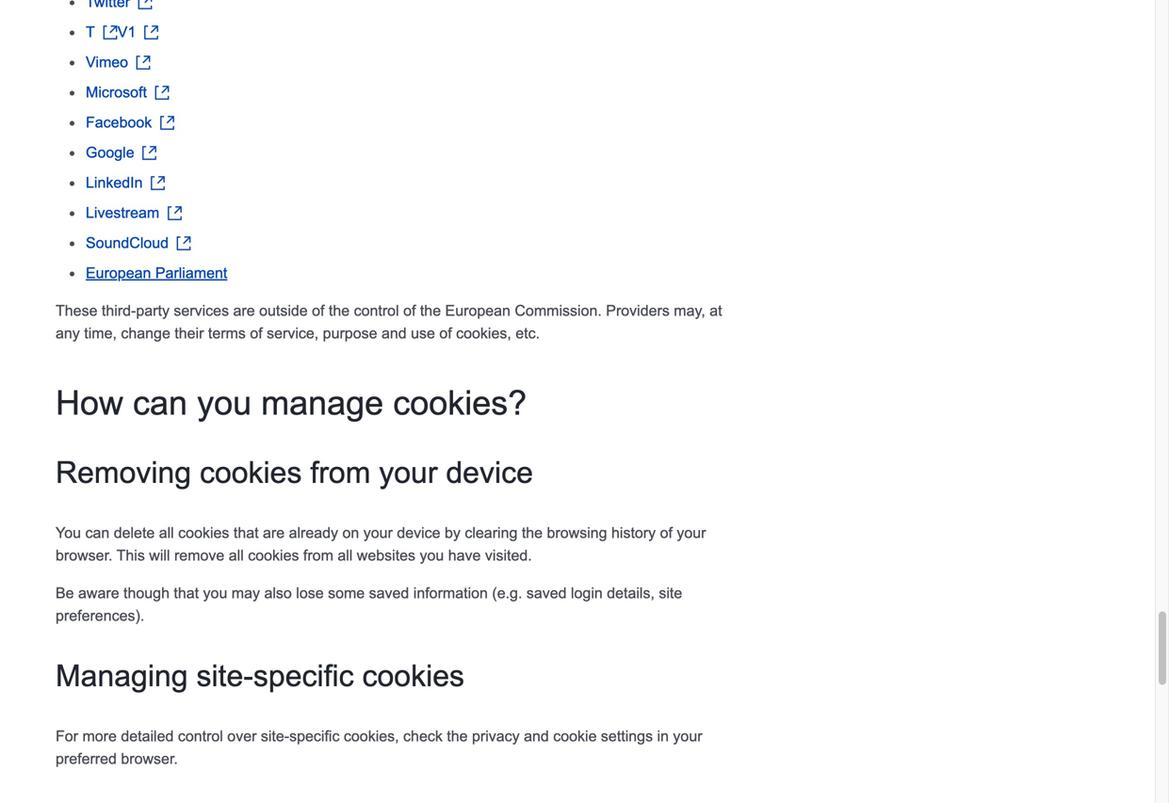 Task type: describe. For each thing, give the bounding box(es) containing it.
european parliament link
[[86, 265, 227, 282]]

terms
[[208, 325, 246, 342]]

browsing
[[547, 525, 607, 542]]

have
[[448, 547, 481, 564]]

that inside 'be aware though that you may also lose some saved information (e.g. saved login details, site preferences).'
[[174, 585, 199, 602]]

preferences).
[[56, 608, 144, 625]]

can for you
[[85, 525, 110, 542]]

of right use
[[439, 325, 452, 342]]

managing
[[56, 660, 188, 693]]

cookies down how can you manage cookies?
[[200, 456, 302, 490]]

that inside you can delete all cookies that are already on your device by clearing the browsing history of your browser. this will remove all cookies from all websites you have visited.
[[234, 525, 259, 542]]

xs image for soundcloud
[[176, 236, 191, 251]]

the up 'purpose'
[[329, 303, 350, 319]]

of inside you can delete all cookies that are already on your device by clearing the browsing history of your browser. this will remove all cookies from all websites you have visited.
[[660, 525, 673, 542]]

clearing
[[465, 525, 518, 542]]

0 vertical spatial european
[[86, 265, 151, 282]]

european inside these third-party services are outside of the control of the european commission. providers may, at any time, change their terms of service, purpose and use of cookies, etc.
[[445, 303, 511, 319]]

also
[[264, 585, 292, 602]]

outside
[[259, 303, 308, 319]]

your inside for more detailed control over site-specific cookies, check the privacy and cookie settings in your preferred browser.
[[673, 728, 702, 745]]

history
[[611, 525, 656, 542]]

etc.
[[516, 325, 540, 342]]

0 vertical spatial specific
[[253, 660, 354, 693]]

and inside these third-party services are outside of the control of the european commission. providers may, at any time, change their terms of service, purpose and use of cookies, etc.
[[381, 325, 407, 342]]

use
[[411, 325, 435, 342]]

0 vertical spatial you
[[197, 384, 252, 422]]

cookies, inside these third-party services are outside of the control of the european commission. providers may, at any time, change their terms of service, purpose and use of cookies, etc.
[[456, 325, 511, 342]]

though
[[123, 585, 170, 602]]

are inside you can delete all cookies that are already on your device by clearing the browsing history of your browser. this will remove all cookies from all websites you have visited.
[[263, 525, 285, 542]]

soundcloud link
[[86, 235, 191, 252]]

removing cookies from your device
[[56, 456, 533, 490]]

specific inside for more detailed control over site-specific cookies, check the privacy and cookie settings in your preferred browser.
[[289, 728, 340, 745]]

delete
[[114, 525, 155, 542]]

google link
[[86, 144, 157, 161]]

v1
[[118, 24, 136, 41]]

aware
[[78, 585, 119, 602]]

browser. inside for more detailed control over site-specific cookies, check the privacy and cookie settings in your preferred browser.
[[121, 751, 178, 768]]

soundcloud
[[86, 235, 169, 252]]

change
[[121, 325, 170, 342]]

purpose
[[323, 325, 377, 342]]

your right history
[[677, 525, 706, 542]]

t link
[[86, 24, 118, 41]]

detailed
[[121, 728, 174, 745]]

services
[[174, 303, 229, 319]]

0 vertical spatial site-
[[196, 660, 253, 693]]

these
[[56, 303, 97, 319]]

already
[[289, 525, 338, 542]]

privacy
[[472, 728, 520, 745]]

may,
[[674, 303, 705, 319]]

websites
[[357, 547, 415, 564]]

the up use
[[420, 303, 441, 319]]

linkedin link
[[86, 174, 165, 191]]

party
[[136, 303, 170, 319]]

are inside these third-party services are outside of the control of the european commission. providers may, at any time, change their terms of service, purpose and use of cookies, etc.
[[233, 303, 255, 319]]

site
[[659, 585, 682, 602]]

2 horizontal spatial all
[[338, 547, 353, 564]]

t
[[86, 24, 95, 41]]

information
[[413, 585, 488, 602]]

linkedin
[[86, 174, 143, 191]]

more
[[82, 728, 117, 745]]

cookies up remove
[[178, 525, 229, 542]]

of right terms
[[250, 325, 263, 342]]

xs image for v1
[[144, 25, 159, 40]]

2 saved from the left
[[526, 585, 567, 602]]

your up the websites
[[363, 525, 393, 542]]

for
[[56, 728, 78, 745]]

cookies up "check"
[[362, 660, 464, 693]]

xs image for google
[[142, 146, 157, 161]]

any
[[56, 325, 80, 342]]

time,
[[84, 325, 117, 342]]

how
[[56, 384, 123, 422]]

vimeo link
[[86, 54, 151, 71]]

be
[[56, 585, 74, 602]]

your up you can delete all cookies that are already on your device by clearing the browsing history of your browser. this will remove all cookies from all websites you have visited. at bottom
[[379, 456, 438, 490]]

device inside you can delete all cookies that are already on your device by clearing the browsing history of your browser. this will remove all cookies from all websites you have visited.
[[397, 525, 440, 542]]

will
[[149, 547, 170, 564]]

managing site-specific cookies
[[56, 660, 464, 693]]

european parliament
[[86, 265, 227, 282]]



Task type: locate. For each thing, give the bounding box(es) containing it.
livestream link
[[86, 205, 182, 221]]

(e.g.
[[492, 585, 522, 602]]

the up visited.
[[522, 525, 543, 542]]

all right remove
[[229, 547, 244, 564]]

0 horizontal spatial control
[[178, 728, 223, 745]]

browser. down 'you'
[[56, 547, 113, 564]]

site- inside for more detailed control over site-specific cookies, check the privacy and cookie settings in your preferred browser.
[[261, 728, 289, 745]]

0 horizontal spatial browser.
[[56, 547, 113, 564]]

1 horizontal spatial all
[[229, 547, 244, 564]]

the inside for more detailed control over site-specific cookies, check the privacy and cookie settings in your preferred browser.
[[447, 728, 468, 745]]

and
[[381, 325, 407, 342], [524, 728, 549, 745]]

xs image inside t 'link'
[[102, 25, 118, 40]]

xs image inside soundcloud link
[[176, 236, 191, 251]]

0 vertical spatial control
[[354, 303, 399, 319]]

0 vertical spatial are
[[233, 303, 255, 319]]

1 vertical spatial european
[[445, 303, 511, 319]]

1 horizontal spatial cookies,
[[456, 325, 511, 342]]

1 vertical spatial specific
[[289, 728, 340, 745]]

0 horizontal spatial can
[[85, 525, 110, 542]]

settings
[[601, 728, 653, 745]]

0 horizontal spatial device
[[397, 525, 440, 542]]

1 vertical spatial device
[[397, 525, 440, 542]]

xs image for t
[[102, 25, 118, 40]]

xs image up facebook link
[[154, 85, 169, 100]]

0 vertical spatial from
[[310, 456, 371, 490]]

xs image up livestream link
[[150, 176, 165, 191]]

microsoft link
[[86, 84, 169, 101]]

xs image inside vimeo link
[[136, 55, 151, 70]]

0 horizontal spatial saved
[[369, 585, 409, 602]]

facebook link
[[86, 114, 175, 131]]

cookies,
[[456, 325, 511, 342], [344, 728, 399, 745]]

1 horizontal spatial and
[[524, 728, 549, 745]]

from
[[310, 456, 371, 490], [303, 547, 333, 564]]

are up terms
[[233, 303, 255, 319]]

1 horizontal spatial site-
[[261, 728, 289, 745]]

xs image inside livestream link
[[167, 206, 182, 221]]

cookies
[[200, 456, 302, 490], [178, 525, 229, 542], [248, 547, 299, 564], [362, 660, 464, 693]]

0 vertical spatial cookies,
[[456, 325, 511, 342]]

xs image for livestream
[[167, 206, 182, 221]]

the inside you can delete all cookies that are already on your device by clearing the browsing history of your browser. this will remove all cookies from all websites you have visited.
[[522, 525, 543, 542]]

xs image for linkedin
[[150, 176, 165, 191]]

that right though
[[174, 585, 199, 602]]

can right 'you'
[[85, 525, 110, 542]]

0 horizontal spatial that
[[174, 585, 199, 602]]

lose
[[296, 585, 324, 602]]

0 horizontal spatial are
[[233, 303, 255, 319]]

remove
[[174, 547, 224, 564]]

xs image up v1 link
[[138, 0, 153, 10]]

how can you manage cookies?
[[56, 384, 527, 422]]

saved right (e.g.
[[526, 585, 567, 602]]

device up clearing
[[446, 456, 533, 490]]

device left by
[[397, 525, 440, 542]]

1 horizontal spatial are
[[263, 525, 285, 542]]

1 horizontal spatial saved
[[526, 585, 567, 602]]

xs image up soundcloud link
[[167, 206, 182, 221]]

and left use
[[381, 325, 407, 342]]

0 horizontal spatial european
[[86, 265, 151, 282]]

1 vertical spatial control
[[178, 728, 223, 745]]

0 horizontal spatial site-
[[196, 660, 253, 693]]

the
[[329, 303, 350, 319], [420, 303, 441, 319], [522, 525, 543, 542], [447, 728, 468, 745]]

xs image
[[138, 0, 153, 10], [144, 25, 159, 40], [159, 115, 175, 130], [142, 146, 157, 161]]

control inside these third-party services are outside of the control of the european commission. providers may, at any time, change their terms of service, purpose and use of cookies, etc.
[[354, 303, 399, 319]]

cookies, left etc.
[[456, 325, 511, 342]]

xs image inside google 'link'
[[142, 146, 157, 161]]

1 saved from the left
[[369, 585, 409, 602]]

of right history
[[660, 525, 673, 542]]

specific down lose
[[253, 660, 354, 693]]

over
[[227, 728, 257, 745]]

this
[[116, 547, 145, 564]]

google
[[86, 144, 134, 161]]

of up the service,
[[312, 303, 324, 319]]

xs image inside v1 link
[[144, 25, 159, 40]]

2 vertical spatial you
[[203, 585, 227, 602]]

commission.
[[515, 303, 602, 319]]

their
[[175, 325, 204, 342]]

1 horizontal spatial that
[[234, 525, 259, 542]]

manage
[[261, 384, 384, 422]]

you down terms
[[197, 384, 252, 422]]

1 horizontal spatial device
[[446, 456, 533, 490]]

control up 'purpose'
[[354, 303, 399, 319]]

control inside for more detailed control over site-specific cookies, check the privacy and cookie settings in your preferred browser.
[[178, 728, 223, 745]]

xs image down facebook link
[[142, 146, 157, 161]]

preferred
[[56, 751, 117, 768]]

service,
[[267, 325, 319, 342]]

check
[[403, 728, 443, 745]]

0 vertical spatial device
[[446, 456, 533, 490]]

from up the on
[[310, 456, 371, 490]]

some
[[328, 585, 365, 602]]

control
[[354, 303, 399, 319], [178, 728, 223, 745]]

1 vertical spatial cookies,
[[344, 728, 399, 745]]

all down the on
[[338, 547, 353, 564]]

1 horizontal spatial control
[[354, 303, 399, 319]]

saved
[[369, 585, 409, 602], [526, 585, 567, 602]]

vimeo
[[86, 54, 128, 71]]

microsoft
[[86, 84, 147, 101]]

in
[[657, 728, 669, 745]]

that up "may"
[[234, 525, 259, 542]]

cookies up also
[[248, 547, 299, 564]]

browser. inside you can delete all cookies that are already on your device by clearing the browsing history of your browser. this will remove all cookies from all websites you have visited.
[[56, 547, 113, 564]]

from inside you can delete all cookies that are already on your device by clearing the browsing history of your browser. this will remove all cookies from all websites you have visited.
[[303, 547, 333, 564]]

site- right over
[[261, 728, 289, 745]]

0 vertical spatial browser.
[[56, 547, 113, 564]]

all
[[159, 525, 174, 542], [229, 547, 244, 564], [338, 547, 353, 564]]

v1 link
[[118, 24, 159, 41]]

1 vertical spatial site-
[[261, 728, 289, 745]]

xs image
[[102, 25, 118, 40], [136, 55, 151, 70], [154, 85, 169, 100], [150, 176, 165, 191], [167, 206, 182, 221], [176, 236, 191, 251]]

xs image inside linkedin 'link'
[[150, 176, 165, 191]]

providers
[[606, 303, 670, 319]]

cookie
[[553, 728, 597, 745]]

parliament
[[155, 265, 227, 282]]

xs image for facebook
[[159, 115, 175, 130]]

cookies, inside for more detailed control over site-specific cookies, check the privacy and cookie settings in your preferred browser.
[[344, 728, 399, 745]]

control left over
[[178, 728, 223, 745]]

from down already
[[303, 547, 333, 564]]

can inside you can delete all cookies that are already on your device by clearing the browsing history of your browser. this will remove all cookies from all websites you have visited.
[[85, 525, 110, 542]]

at
[[710, 303, 722, 319]]

may
[[232, 585, 260, 602]]

can for how
[[133, 384, 188, 422]]

saved down the websites
[[369, 585, 409, 602]]

cookies, left "check"
[[344, 728, 399, 745]]

1 vertical spatial are
[[263, 525, 285, 542]]

visited.
[[485, 547, 532, 564]]

by
[[445, 525, 461, 542]]

and left cookie in the bottom of the page
[[524, 728, 549, 745]]

can right how
[[133, 384, 188, 422]]

site- up over
[[196, 660, 253, 693]]

xs image right t
[[102, 25, 118, 40]]

you
[[197, 384, 252, 422], [420, 547, 444, 564], [203, 585, 227, 602]]

are
[[233, 303, 255, 319], [263, 525, 285, 542]]

1 horizontal spatial can
[[133, 384, 188, 422]]

1 horizontal spatial browser.
[[121, 751, 178, 768]]

you inside you can delete all cookies that are already on your device by clearing the browsing history of your browser. this will remove all cookies from all websites you have visited.
[[420, 547, 444, 564]]

you inside 'be aware though that you may also lose some saved information (e.g. saved login details, site preferences).'
[[203, 585, 227, 602]]

are left already
[[263, 525, 285, 542]]

all up will
[[159, 525, 174, 542]]

on
[[342, 525, 359, 542]]

0 horizontal spatial cookies,
[[344, 728, 399, 745]]

cookies?
[[393, 384, 527, 422]]

of
[[312, 303, 324, 319], [403, 303, 416, 319], [250, 325, 263, 342], [439, 325, 452, 342], [660, 525, 673, 542]]

livestream
[[86, 205, 159, 221]]

facebook
[[86, 114, 152, 131]]

you left have
[[420, 547, 444, 564]]

1 vertical spatial that
[[174, 585, 199, 602]]

xs image inside microsoft link
[[154, 85, 169, 100]]

these third-party services are outside of the control of the european commission. providers may, at any time, change their terms of service, purpose and use of cookies, etc.
[[56, 303, 722, 342]]

european left commission.
[[445, 303, 511, 319]]

1 vertical spatial can
[[85, 525, 110, 542]]

for more detailed control over site-specific cookies, check the privacy and cookie settings in your preferred browser.
[[56, 728, 702, 768]]

your right in
[[673, 728, 702, 745]]

xs image for vimeo
[[136, 55, 151, 70]]

xs image right "v1"
[[144, 25, 159, 40]]

european
[[86, 265, 151, 282], [445, 303, 511, 319]]

european down soundcloud
[[86, 265, 151, 282]]

you left "may"
[[203, 585, 227, 602]]

you
[[56, 525, 81, 542]]

0 vertical spatial and
[[381, 325, 407, 342]]

1 vertical spatial you
[[420, 547, 444, 564]]

xs image down v1 link
[[136, 55, 151, 70]]

xs image right facebook
[[159, 115, 175, 130]]

browser.
[[56, 547, 113, 564], [121, 751, 178, 768]]

xs image up parliament
[[176, 236, 191, 251]]

login
[[571, 585, 603, 602]]

xs image inside facebook link
[[159, 115, 175, 130]]

specific
[[253, 660, 354, 693], [289, 728, 340, 745]]

details,
[[607, 585, 655, 602]]

be aware though that you may also lose some saved information (e.g. saved login details, site preferences).
[[56, 585, 682, 625]]

0 vertical spatial can
[[133, 384, 188, 422]]

specific right over
[[289, 728, 340, 745]]

third-
[[102, 303, 136, 319]]

removing
[[56, 456, 191, 490]]

the right "check"
[[447, 728, 468, 745]]

that
[[234, 525, 259, 542], [174, 585, 199, 602]]

1 horizontal spatial european
[[445, 303, 511, 319]]

0 vertical spatial that
[[234, 525, 259, 542]]

and inside for more detailed control over site-specific cookies, check the privacy and cookie settings in your preferred browser.
[[524, 728, 549, 745]]

browser. down detailed
[[121, 751, 178, 768]]

you can delete all cookies that are already on your device by clearing the browsing history of your browser. this will remove all cookies from all websites you have visited.
[[56, 525, 706, 564]]

1 vertical spatial and
[[524, 728, 549, 745]]

0 horizontal spatial and
[[381, 325, 407, 342]]

device
[[446, 456, 533, 490], [397, 525, 440, 542]]

your
[[379, 456, 438, 490], [363, 525, 393, 542], [677, 525, 706, 542], [673, 728, 702, 745]]

0 horizontal spatial all
[[159, 525, 174, 542]]

1 vertical spatial browser.
[[121, 751, 178, 768]]

1 vertical spatial from
[[303, 547, 333, 564]]

xs image for microsoft
[[154, 85, 169, 100]]

of up use
[[403, 303, 416, 319]]



Task type: vqa. For each thing, say whether or not it's contained in the screenshot.
meetings
no



